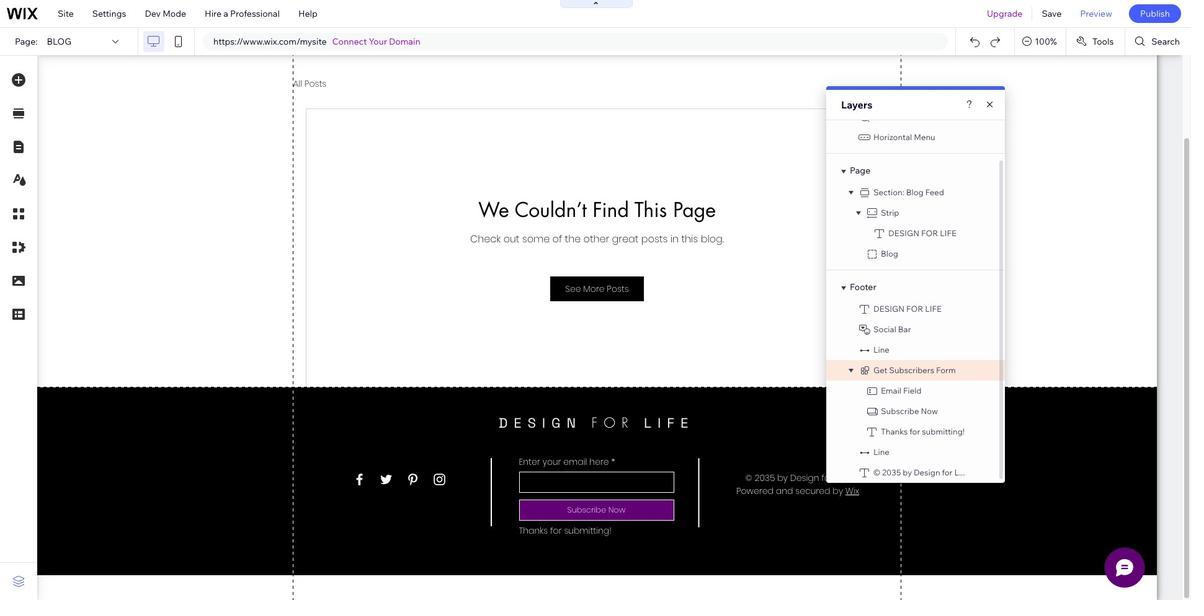 Task type: locate. For each thing, give the bounding box(es) containing it.
field
[[903, 386, 922, 396]]

0 vertical spatial line
[[874, 345, 890, 355]]

0 vertical spatial design for life
[[888, 228, 957, 238]]

strip
[[881, 208, 899, 218]]

site right wix
[[889, 112, 904, 122]]

subscribers
[[889, 365, 934, 375]]

1 horizontal spatial site
[[889, 112, 904, 122]]

for
[[910, 427, 920, 437], [942, 468, 953, 478]]

hire
[[205, 8, 222, 19]]

© 2035 by design for l...
[[874, 468, 965, 478]]

layers
[[841, 99, 873, 111]]

dev
[[145, 8, 161, 19]]

domain
[[389, 36, 420, 47]]

preview button
[[1071, 0, 1122, 27]]

feed
[[925, 187, 944, 197]]

0 horizontal spatial site
[[58, 8, 74, 19]]

0 vertical spatial blog
[[906, 187, 924, 197]]

line up get
[[874, 345, 890, 355]]

a
[[224, 8, 228, 19]]

line
[[874, 345, 890, 355], [874, 447, 890, 457]]

0 vertical spatial for
[[910, 427, 920, 437]]

100%
[[1035, 36, 1057, 47]]

email field
[[881, 386, 922, 396]]

1 vertical spatial for
[[942, 468, 953, 478]]

blog left feed
[[906, 187, 924, 197]]

search inside search button
[[1152, 36, 1180, 47]]

social
[[874, 324, 896, 334]]

blog
[[47, 36, 71, 47]]

save
[[1042, 8, 1062, 19]]

publish button
[[1129, 4, 1181, 23]]

design for life up bar
[[874, 304, 942, 314]]

horizontal
[[874, 132, 912, 142]]

site
[[58, 8, 74, 19], [889, 112, 904, 122]]

0 vertical spatial life
[[940, 228, 957, 238]]

horizontal menu
[[874, 132, 935, 142]]

design for down strip
[[888, 228, 938, 238]]

bar
[[898, 324, 911, 334]]

wix
[[874, 112, 888, 122]]

form
[[936, 365, 956, 375]]

0 vertical spatial search
[[1152, 36, 1180, 47]]

get
[[874, 365, 887, 375]]

blog down strip
[[881, 249, 898, 259]]

1 vertical spatial life
[[925, 304, 942, 314]]

1 vertical spatial line
[[874, 447, 890, 457]]

1 vertical spatial site
[[889, 112, 904, 122]]

1 vertical spatial design for
[[874, 304, 923, 314]]

search up "menu" at the right of the page
[[906, 112, 932, 122]]

0 horizontal spatial blog
[[881, 249, 898, 259]]

footer
[[850, 282, 876, 293]]

for left l...
[[942, 468, 953, 478]]

design
[[914, 468, 940, 478]]

line up "©"
[[874, 447, 890, 457]]

email
[[881, 386, 901, 396]]

1 horizontal spatial search
[[1152, 36, 1180, 47]]

design for life
[[888, 228, 957, 238], [874, 304, 942, 314]]

1 vertical spatial blog
[[881, 249, 898, 259]]

save button
[[1033, 0, 1071, 27]]

design for up 'social bar'
[[874, 304, 923, 314]]

1 horizontal spatial for
[[942, 468, 953, 478]]

blog
[[906, 187, 924, 197], [881, 249, 898, 259]]

section:
[[874, 187, 904, 197]]

https://www.wix.com/mysite connect your domain
[[213, 36, 420, 47]]

get subscribers form
[[874, 365, 956, 375]]

life
[[940, 228, 957, 238], [925, 304, 942, 314]]

1 vertical spatial search
[[906, 112, 932, 122]]

site up blog
[[58, 8, 74, 19]]

section: blog feed
[[874, 187, 944, 197]]

1 line from the top
[[874, 345, 890, 355]]

for right thanks
[[910, 427, 920, 437]]

search down publish
[[1152, 36, 1180, 47]]

settings
[[92, 8, 126, 19]]

0 horizontal spatial search
[[906, 112, 932, 122]]

by
[[903, 468, 912, 478]]

design for life down strip
[[888, 228, 957, 238]]

search
[[1152, 36, 1180, 47], [906, 112, 932, 122]]

design for
[[888, 228, 938, 238], [874, 304, 923, 314]]

hire a professional
[[205, 8, 280, 19]]

help
[[298, 8, 317, 19]]



Task type: describe. For each thing, give the bounding box(es) containing it.
search button
[[1126, 28, 1191, 55]]

subscribe
[[881, 406, 919, 416]]

wix site search
[[874, 112, 932, 122]]

publish
[[1140, 8, 1170, 19]]

https://www.wix.com/mysite
[[213, 36, 327, 47]]

upgrade
[[987, 8, 1023, 19]]

submitting!
[[922, 427, 965, 437]]

0 vertical spatial design for
[[888, 228, 938, 238]]

1 horizontal spatial blog
[[906, 187, 924, 197]]

connect
[[332, 36, 367, 47]]

menu
[[914, 132, 935, 142]]

l...
[[954, 468, 965, 478]]

0 vertical spatial site
[[58, 8, 74, 19]]

now
[[921, 406, 938, 416]]

©
[[874, 468, 880, 478]]

2 line from the top
[[874, 447, 890, 457]]

professional
[[230, 8, 280, 19]]

100% button
[[1015, 28, 1066, 55]]

your
[[369, 36, 387, 47]]

0 horizontal spatial for
[[910, 427, 920, 437]]

tools button
[[1066, 28, 1125, 55]]

thanks for submitting!
[[881, 427, 965, 437]]

thanks
[[881, 427, 908, 437]]

dev mode
[[145, 8, 186, 19]]

preview
[[1080, 8, 1112, 19]]

1 vertical spatial design for life
[[874, 304, 942, 314]]

page
[[850, 165, 871, 176]]

2035
[[882, 468, 901, 478]]

social bar
[[874, 324, 911, 334]]

mode
[[163, 8, 186, 19]]

subscribe now
[[881, 406, 938, 416]]

tools
[[1092, 36, 1114, 47]]



Task type: vqa. For each thing, say whether or not it's contained in the screenshot.
Section: Blog Feed
yes



